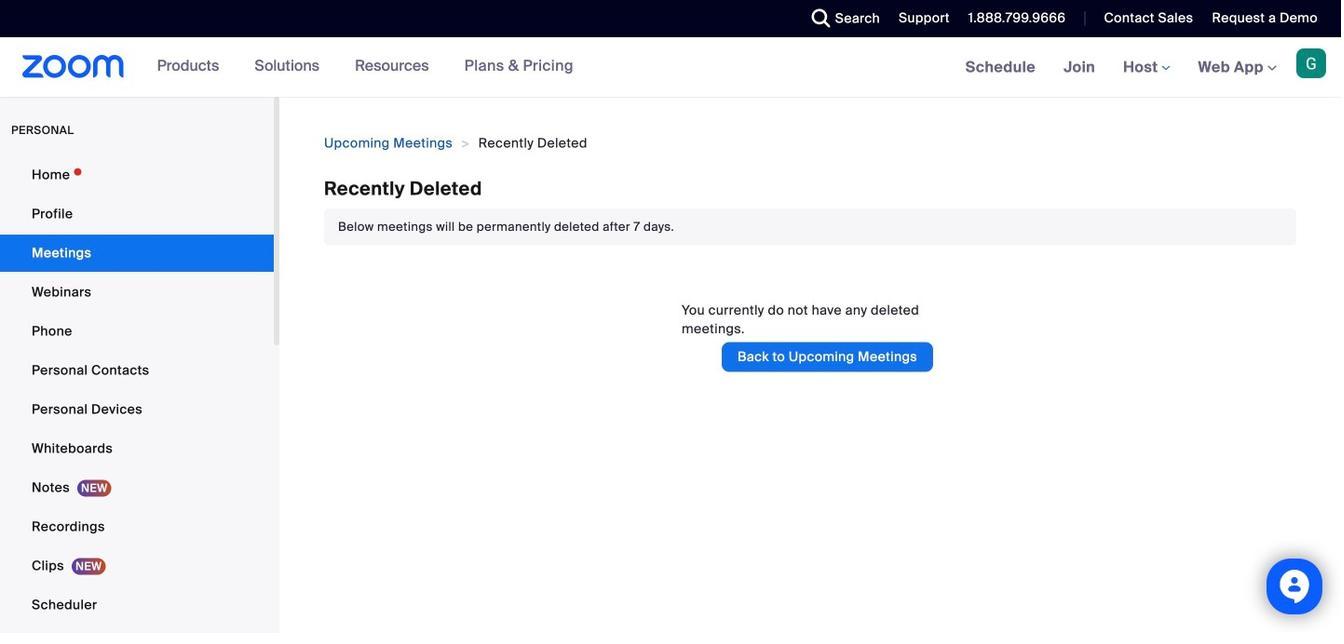 Task type: locate. For each thing, give the bounding box(es) containing it.
banner
[[0, 37, 1342, 98]]

meetings navigation
[[952, 37, 1342, 98]]

main content main content
[[279, 97, 1342, 634]]

profile picture image
[[1297, 48, 1327, 78]]

product information navigation
[[143, 37, 588, 97]]



Task type: describe. For each thing, give the bounding box(es) containing it.
zoom logo image
[[22, 55, 124, 78]]

personal menu menu
[[0, 157, 274, 634]]



Task type: vqa. For each thing, say whether or not it's contained in the screenshot.
"product information" navigation
yes



